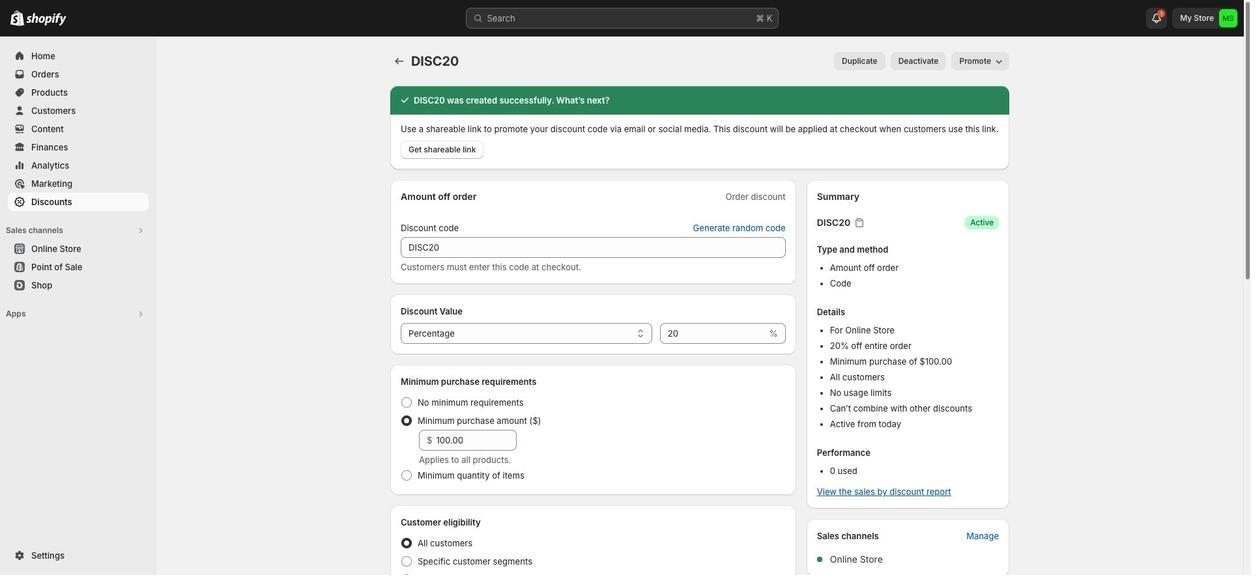 Task type: describe. For each thing, give the bounding box(es) containing it.
0.00 text field
[[436, 430, 517, 451]]

shopify image
[[26, 13, 66, 26]]



Task type: vqa. For each thing, say whether or not it's contained in the screenshot.
Shopify image
yes



Task type: locate. For each thing, give the bounding box(es) containing it.
my store image
[[1220, 9, 1238, 27]]

None text field
[[401, 237, 786, 258], [660, 323, 767, 344], [401, 237, 786, 258], [660, 323, 767, 344]]

shopify image
[[10, 10, 24, 26]]



